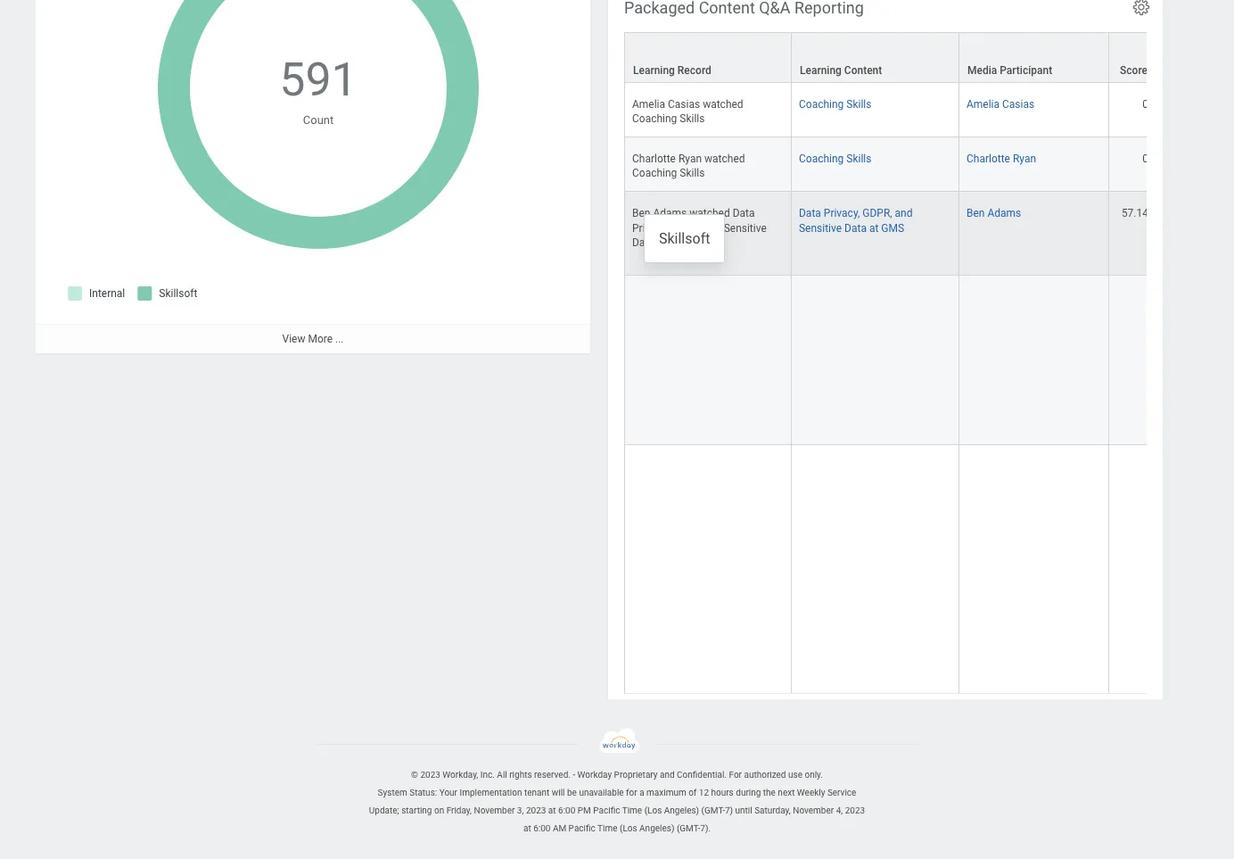 Task type: describe. For each thing, give the bounding box(es) containing it.
maximum
[[647, 788, 687, 798]]

coaching skills link for charlotte ryan watched coaching skills
[[799, 149, 872, 165]]

watched for adams
[[690, 207, 731, 220]]

1 vertical spatial angeles)
[[640, 824, 675, 833]]

service
[[828, 788, 857, 798]]

footer containing © 2023 workday, inc. all rights reserved. - workday proprietary and confidential. for authorized use only. system status: your implementation tenant will be unavailable for a maximum of 12 hours during the next weekly service update; starting on friday, november 3, 2023 at 6:00 pm pacific time (los angeles) (gmt-7) until saturday, november 4, 2023 at 6:00 am pacific time (los angeles) (gmt-7).
[[0, 728, 1235, 838]]

learning content button
[[792, 33, 959, 82]]

tenant
[[525, 788, 550, 798]]

score button
[[1110, 33, 1156, 82]]

learning for learning content
[[800, 64, 842, 77]]

system
[[378, 788, 408, 798]]

use
[[789, 770, 803, 780]]

update;
[[369, 806, 399, 816]]

at inside the data privacy, gdpr, and sensitive data at gms
[[870, 222, 879, 234]]

coaching up data privacy, gdpr, and sensitive data at gms link
[[799, 153, 844, 165]]

hours
[[712, 788, 734, 798]]

sensitive inside the ben adams watched data privacy, gdpr, and sensitive data at gms
[[724, 222, 767, 234]]

watched for ryan
[[705, 153, 746, 165]]

until
[[736, 806, 753, 816]]

for
[[626, 788, 638, 798]]

reserved.
[[535, 770, 571, 780]]

content
[[845, 64, 883, 77]]

during
[[736, 788, 761, 798]]

7)
[[725, 806, 734, 816]]

proprietary
[[614, 770, 658, 780]]

unavailable
[[579, 788, 624, 798]]

0 vertical spatial (gmt-
[[702, 806, 725, 816]]

media participant button
[[960, 33, 1109, 82]]

ben adams watched data privacy, gdpr, and sensitive data at gms
[[633, 207, 767, 249]]

amelia casias watched coaching skills
[[633, 98, 744, 125]]

0 horizontal spatial 6:00
[[534, 824, 551, 833]]

charlotte ryan watched coaching skills
[[633, 153, 746, 180]]

of
[[689, 788, 697, 798]]

591 button
[[279, 49, 360, 111]]

your
[[440, 788, 458, 798]]

skills down content
[[847, 98, 872, 111]]

amelia for amelia casias watched coaching skills
[[633, 98, 666, 111]]

gms inside the data privacy, gdpr, and sensitive data at gms
[[882, 222, 905, 234]]

and inside the data privacy, gdpr, and sensitive data at gms
[[895, 207, 913, 220]]

coaching down "learning content"
[[799, 98, 844, 111]]

0 horizontal spatial (los
[[620, 824, 638, 833]]

be
[[567, 788, 577, 798]]

skills up data privacy, gdpr, and sensitive data at gms link
[[847, 153, 872, 165]]

skills inside 'amelia casias watched coaching skills'
[[680, 113, 705, 125]]

record
[[678, 64, 712, 77]]

on
[[434, 806, 445, 816]]

1 vertical spatial time
[[598, 824, 618, 833]]

learning for learning record
[[634, 64, 675, 77]]

57.14
[[1122, 207, 1149, 220]]

amelia casias link
[[967, 95, 1035, 111]]

0 vertical spatial pacific
[[594, 806, 621, 816]]

ben for ben adams watched data privacy, gdpr, and sensitive data at gms
[[633, 207, 651, 220]]

workday
[[578, 770, 612, 780]]

saturday,
[[755, 806, 791, 816]]

591 count
[[279, 53, 358, 127]]

a
[[640, 788, 645, 798]]

count
[[303, 113, 334, 127]]

content by provider element
[[36, 0, 591, 354]]

sensitive inside the data privacy, gdpr, and sensitive data at gms
[[799, 222, 842, 234]]

and inside © 2023 workday, inc. all rights reserved. - workday proprietary and confidential. for authorized use only. system status: your implementation tenant will be unavailable for a maximum of 12 hours during the next weekly service update; starting on friday, november 3, 2023 at 6:00 pm pacific time (los angeles) (gmt-7) until saturday, november 4, 2023 at 6:00 am pacific time (los angeles) (gmt-7).
[[660, 770, 675, 780]]

more
[[308, 333, 333, 345]]

inc.
[[481, 770, 495, 780]]

4,
[[837, 806, 843, 816]]

ben for ben adams
[[967, 207, 985, 220]]

2 horizontal spatial 2023
[[846, 806, 866, 816]]

6 row from the top
[[625, 445, 1235, 700]]

learning record button
[[625, 33, 791, 82]]

amelia casias
[[967, 98, 1035, 111]]

©
[[411, 770, 418, 780]]

...
[[335, 333, 344, 345]]

ben adams watched data privacy, gdpr, and sensitive data at gms element
[[633, 204, 767, 249]]

coaching inside 'amelia casias watched coaching skills'
[[633, 113, 678, 125]]

privacy, inside the ben adams watched data privacy, gdpr, and sensitive data at gms
[[633, 222, 669, 234]]

charlotte for charlotte ryan
[[967, 153, 1011, 165]]

data privacy, gdpr, and sensitive data at gms link
[[799, 204, 913, 234]]

privacy, inside the data privacy, gdpr, and sensitive data at gms
[[824, 207, 860, 220]]

media participant
[[968, 64, 1053, 77]]

gms inside the ben adams watched data privacy, gdpr, and sensitive data at gms
[[669, 236, 692, 249]]

row containing ben adams watched data privacy, gdpr, and sensitive data at gms
[[625, 192, 1235, 275]]

configure packaged content q&a reporting image
[[1132, 0, 1152, 17]]



Task type: vqa. For each thing, say whether or not it's contained in the screenshot.
maximum
yes



Task type: locate. For each thing, give the bounding box(es) containing it.
amelia down media in the top of the page
[[967, 98, 1000, 111]]

0 horizontal spatial november
[[474, 806, 515, 816]]

0 down score
[[1143, 98, 1149, 111]]

0 horizontal spatial time
[[598, 824, 618, 833]]

0 up 57.14
[[1143, 153, 1149, 165]]

ryan
[[679, 153, 702, 165], [1014, 153, 1037, 165]]

1 vertical spatial 6:00
[[534, 824, 551, 833]]

adams for ben adams watched data privacy, gdpr, and sensitive data at gms
[[654, 207, 687, 220]]

0 horizontal spatial privacy,
[[633, 222, 669, 234]]

view more ... link
[[36, 324, 591, 354]]

2023
[[421, 770, 441, 780], [526, 806, 546, 816], [846, 806, 866, 816]]

1 casias from the left
[[668, 98, 701, 111]]

0 vertical spatial 6:00
[[559, 806, 576, 816]]

1 coaching skills from the top
[[799, 98, 872, 111]]

6:00
[[559, 806, 576, 816], [534, 824, 551, 833]]

adams for ben adams
[[988, 207, 1022, 220]]

participant
[[1000, 64, 1053, 77]]

angeles) down of
[[665, 806, 700, 816]]

0 vertical spatial gms
[[882, 222, 905, 234]]

0 horizontal spatial and
[[660, 770, 675, 780]]

row
[[625, 32, 1235, 84], [625, 83, 1235, 138], [625, 138, 1235, 192], [625, 192, 1235, 275], [625, 275, 1235, 445], [625, 445, 1235, 700]]

2 ryan from the left
[[1014, 153, 1037, 165]]

next
[[778, 788, 795, 798]]

row containing learning record
[[625, 32, 1235, 84]]

1 horizontal spatial charlotte
[[967, 153, 1011, 165]]

ryan for charlotte ryan watched coaching skills
[[679, 153, 702, 165]]

1 horizontal spatial learning
[[800, 64, 842, 77]]

media
[[968, 64, 998, 77]]

learning left content
[[800, 64, 842, 77]]

1 horizontal spatial sensitive
[[799, 222, 842, 234]]

at
[[870, 222, 879, 234], [657, 236, 667, 249], [549, 806, 556, 816], [524, 824, 532, 833]]

angeles)
[[665, 806, 700, 816], [640, 824, 675, 833]]

0 horizontal spatial sensitive
[[724, 222, 767, 234]]

gms
[[882, 222, 905, 234], [669, 236, 692, 249]]

0 horizontal spatial casias
[[668, 98, 701, 111]]

6:00 left pm
[[559, 806, 576, 816]]

1 vertical spatial and
[[704, 222, 722, 234]]

2 row from the top
[[625, 83, 1235, 138]]

cell
[[625, 275, 792, 445], [792, 275, 960, 445], [960, 275, 1110, 445], [1110, 275, 1157, 445], [625, 445, 792, 700], [792, 445, 960, 700], [960, 445, 1110, 700], [1110, 445, 1157, 700]]

learning left record
[[634, 64, 675, 77]]

the
[[764, 788, 776, 798]]

friday,
[[447, 806, 472, 816]]

0 horizontal spatial (gmt-
[[677, 824, 701, 833]]

adams down charlotte ryan
[[988, 207, 1022, 220]]

1 learning from the left
[[634, 64, 675, 77]]

amelia inside 'amelia casias watched coaching skills'
[[633, 98, 666, 111]]

time down unavailable
[[598, 824, 618, 833]]

charlotte ryan
[[967, 153, 1037, 165]]

2 horizontal spatial and
[[895, 207, 913, 220]]

view more ...
[[282, 333, 344, 345]]

all
[[497, 770, 507, 780]]

watched
[[703, 98, 744, 111], [705, 153, 746, 165], [690, 207, 731, 220]]

1 horizontal spatial and
[[704, 222, 722, 234]]

2 vertical spatial watched
[[690, 207, 731, 220]]

learning content
[[800, 64, 883, 77]]

watched down charlotte ryan watched coaching skills
[[690, 207, 731, 220]]

casias inside 'amelia casias watched coaching skills'
[[668, 98, 701, 111]]

2 casias from the left
[[1003, 98, 1035, 111]]

1 coaching skills link from the top
[[799, 95, 872, 111]]

charlotte inside charlotte ryan watched coaching skills
[[633, 153, 676, 165]]

0 horizontal spatial learning
[[634, 64, 675, 77]]

1 horizontal spatial casias
[[1003, 98, 1035, 111]]

0 vertical spatial angeles)
[[665, 806, 700, 816]]

charlotte ryan watched coaching skills element
[[633, 149, 746, 180]]

charlotte down 'amelia casias watched coaching skills'
[[633, 153, 676, 165]]

0 vertical spatial time
[[623, 806, 643, 816]]

workday,
[[443, 770, 479, 780]]

3 row from the top
[[625, 138, 1235, 192]]

media participant column header
[[960, 32, 1110, 84]]

1 vertical spatial (los
[[620, 824, 638, 833]]

2023 right 3,
[[526, 806, 546, 816]]

1 horizontal spatial gdpr,
[[863, 207, 893, 220]]

1 horizontal spatial (gmt-
[[702, 806, 725, 816]]

2 learning from the left
[[800, 64, 842, 77]]

(gmt- down of
[[677, 824, 701, 833]]

row containing charlotte ryan watched coaching skills
[[625, 138, 1235, 192]]

view
[[282, 333, 306, 345]]

ben
[[633, 207, 651, 220], [967, 207, 985, 220]]

0 for casias
[[1143, 98, 1149, 111]]

casias for amelia casias
[[1003, 98, 1035, 111]]

watched for casias
[[703, 98, 744, 111]]

1 vertical spatial coaching skills
[[799, 153, 872, 165]]

1 horizontal spatial amelia
[[967, 98, 1000, 111]]

ben inside the ben adams watched data privacy, gdpr, and sensitive data at gms
[[633, 207, 651, 220]]

gdpr, inside the ben adams watched data privacy, gdpr, and sensitive data at gms
[[671, 222, 701, 234]]

(los
[[645, 806, 662, 816], [620, 824, 638, 833]]

1 horizontal spatial 6:00
[[559, 806, 576, 816]]

2 coaching skills from the top
[[799, 153, 872, 165]]

1 vertical spatial coaching skills link
[[799, 149, 872, 165]]

0 vertical spatial privacy,
[[824, 207, 860, 220]]

2 ben from the left
[[967, 207, 985, 220]]

at inside the ben adams watched data privacy, gdpr, and sensitive data at gms
[[657, 236, 667, 249]]

packaged content q&a reporting element
[[609, 0, 1235, 859]]

coaching skills for charlotte ryan watched coaching skills
[[799, 153, 872, 165]]

skills inside charlotte ryan watched coaching skills
[[680, 167, 705, 180]]

2 vertical spatial and
[[660, 770, 675, 780]]

0 horizontal spatial charlotte
[[633, 153, 676, 165]]

will
[[552, 788, 565, 798]]

1 horizontal spatial time
[[623, 806, 643, 816]]

1 horizontal spatial 2023
[[526, 806, 546, 816]]

coaching
[[799, 98, 844, 111], [633, 113, 678, 125], [799, 153, 844, 165], [633, 167, 678, 180]]

0 horizontal spatial amelia
[[633, 98, 666, 111]]

1 row from the top
[[625, 32, 1235, 84]]

ryan down 'amelia casias watched coaching skills'
[[679, 153, 702, 165]]

1 ryan from the left
[[679, 153, 702, 165]]

1 charlotte from the left
[[633, 153, 676, 165]]

(los down for
[[620, 824, 638, 833]]

1 horizontal spatial ben
[[967, 207, 985, 220]]

12
[[699, 788, 709, 798]]

0 vertical spatial (los
[[645, 806, 662, 816]]

november
[[474, 806, 515, 816], [793, 806, 834, 816]]

pacific down pm
[[569, 824, 596, 833]]

3,
[[517, 806, 524, 816]]

ben adams link
[[967, 204, 1022, 220]]

watched inside 'amelia casias watched coaching skills'
[[703, 98, 744, 111]]

7).
[[701, 824, 711, 833]]

1 amelia from the left
[[633, 98, 666, 111]]

2 charlotte from the left
[[967, 153, 1011, 165]]

implementation
[[460, 788, 522, 798]]

2 november from the left
[[793, 806, 834, 816]]

1 horizontal spatial november
[[793, 806, 834, 816]]

privacy,
[[824, 207, 860, 220], [633, 222, 669, 234]]

0 vertical spatial coaching skills link
[[799, 95, 872, 111]]

0 horizontal spatial adams
[[654, 207, 687, 220]]

footer
[[0, 728, 1235, 838]]

confidential.
[[677, 770, 727, 780]]

watched inside the ben adams watched data privacy, gdpr, and sensitive data at gms
[[690, 207, 731, 220]]

charlotte for charlotte ryan watched coaching skills
[[633, 153, 676, 165]]

row containing amelia casias watched coaching skills
[[625, 83, 1235, 138]]

5 row from the top
[[625, 275, 1235, 445]]

1 vertical spatial gms
[[669, 236, 692, 249]]

gdpr, inside the data privacy, gdpr, and sensitive data at gms
[[863, 207, 893, 220]]

november down weekly
[[793, 806, 834, 816]]

score
[[1121, 64, 1148, 77]]

2 adams from the left
[[988, 207, 1022, 220]]

1 adams from the left
[[654, 207, 687, 220]]

casias down record
[[668, 98, 701, 111]]

charlotte ryan link
[[967, 149, 1037, 165]]

2 0 from the top
[[1143, 153, 1149, 165]]

1 vertical spatial (gmt-
[[677, 824, 701, 833]]

coaching skills link up data privacy, gdpr, and sensitive data at gms link
[[799, 149, 872, 165]]

only.
[[805, 770, 824, 780]]

ben adams
[[967, 207, 1022, 220]]

0 vertical spatial gdpr,
[[863, 207, 893, 220]]

0 vertical spatial 0
[[1143, 98, 1149, 111]]

status:
[[410, 788, 437, 798]]

charlotte up ben adams link on the right of page
[[967, 153, 1011, 165]]

watched inside charlotte ryan watched coaching skills
[[705, 153, 746, 165]]

coaching skills down "learning content"
[[799, 98, 872, 111]]

angeles) down maximum
[[640, 824, 675, 833]]

coaching skills
[[799, 98, 872, 111], [799, 153, 872, 165]]

learning
[[634, 64, 675, 77], [800, 64, 842, 77]]

and
[[895, 207, 913, 220], [704, 222, 722, 234], [660, 770, 675, 780]]

learning content column header
[[792, 32, 960, 84]]

skills up charlotte ryan watched coaching skills element
[[680, 113, 705, 125]]

1 horizontal spatial (los
[[645, 806, 662, 816]]

0
[[1143, 98, 1149, 111], [1143, 153, 1149, 165]]

0 horizontal spatial ben
[[633, 207, 651, 220]]

authorized
[[745, 770, 787, 780]]

amelia down learning record
[[633, 98, 666, 111]]

© 2023 workday, inc. all rights reserved. - workday proprietary and confidential. for authorized use only. system status: your implementation tenant will be unavailable for a maximum of 12 hours during the next weekly service update; starting on friday, november 3, 2023 at 6:00 pm pacific time (los angeles) (gmt-7) until saturday, november 4, 2023 at 6:00 am pacific time (los angeles) (gmt-7).
[[369, 770, 866, 833]]

adams down charlotte ryan watched coaching skills
[[654, 207, 687, 220]]

6:00 left am
[[534, 824, 551, 833]]

for
[[729, 770, 742, 780]]

1 horizontal spatial ryan
[[1014, 153, 1037, 165]]

pacific down unavailable
[[594, 806, 621, 816]]

ryan for charlotte ryan
[[1014, 153, 1037, 165]]

2 amelia from the left
[[967, 98, 1000, 111]]

am
[[553, 824, 567, 833]]

(gmt- up 7).
[[702, 806, 725, 816]]

0 vertical spatial and
[[895, 207, 913, 220]]

time
[[623, 806, 643, 816], [598, 824, 618, 833]]

charlotte inside charlotte ryan link
[[967, 153, 1011, 165]]

0 horizontal spatial gdpr,
[[671, 222, 701, 234]]

amelia for amelia casias
[[967, 98, 1000, 111]]

0 horizontal spatial gms
[[669, 236, 692, 249]]

adams
[[654, 207, 687, 220], [988, 207, 1022, 220]]

time down for
[[623, 806, 643, 816]]

coaching skills link for amelia casias watched coaching skills
[[799, 95, 872, 111]]

starting
[[402, 806, 432, 816]]

coaching up the 'ben adams watched data privacy, gdpr, and sensitive data at gms' element
[[633, 167, 678, 180]]

coaching down learning record
[[633, 113, 678, 125]]

1 0 from the top
[[1143, 98, 1149, 111]]

coaching skills for amelia casias watched coaching skills
[[799, 98, 872, 111]]

2 sensitive from the left
[[799, 222, 842, 234]]

weekly
[[798, 788, 826, 798]]

1 vertical spatial privacy,
[[633, 222, 669, 234]]

amelia casias watched coaching skills element
[[633, 95, 744, 125]]

1 horizontal spatial gms
[[882, 222, 905, 234]]

2 coaching skills link from the top
[[799, 149, 872, 165]]

coaching skills link down "learning content"
[[799, 95, 872, 111]]

learning record
[[634, 64, 712, 77]]

sensitive
[[724, 222, 767, 234], [799, 222, 842, 234]]

0 for ryan
[[1143, 153, 1149, 165]]

pm
[[578, 806, 591, 816]]

1 vertical spatial watched
[[705, 153, 746, 165]]

learning record column header
[[625, 32, 792, 84]]

1 horizontal spatial adams
[[988, 207, 1022, 220]]

gdpr,
[[863, 207, 893, 220], [671, 222, 701, 234]]

591
[[279, 53, 358, 107]]

0 horizontal spatial 2023
[[421, 770, 441, 780]]

2023 right 4,
[[846, 806, 866, 816]]

watched down record
[[703, 98, 744, 111]]

1 vertical spatial 0
[[1143, 153, 1149, 165]]

0 horizontal spatial ryan
[[679, 153, 702, 165]]

adams inside the ben adams watched data privacy, gdpr, and sensitive data at gms
[[654, 207, 687, 220]]

watched down 'amelia casias watched coaching skills'
[[705, 153, 746, 165]]

amelia
[[633, 98, 666, 111], [967, 98, 1000, 111]]

november down implementation
[[474, 806, 515, 816]]

coaching inside charlotte ryan watched coaching skills
[[633, 167, 678, 180]]

4 row from the top
[[625, 192, 1235, 275]]

skills
[[847, 98, 872, 111], [680, 113, 705, 125], [847, 153, 872, 165], [680, 167, 705, 180]]

ben down charlotte ryan watched coaching skills
[[633, 207, 651, 220]]

data privacy, gdpr, and sensitive data at gms
[[799, 207, 913, 234]]

1 horizontal spatial privacy,
[[824, 207, 860, 220]]

(los down maximum
[[645, 806, 662, 816]]

0 vertical spatial coaching skills
[[799, 98, 872, 111]]

data
[[733, 207, 755, 220], [799, 207, 822, 220], [845, 222, 867, 234], [633, 236, 655, 249]]

2023 right '©'
[[421, 770, 441, 780]]

ryan down amelia casias
[[1014, 153, 1037, 165]]

skills up the 'ben adams watched data privacy, gdpr, and sensitive data at gms' element
[[680, 167, 705, 180]]

1 vertical spatial gdpr,
[[671, 222, 701, 234]]

1 sensitive from the left
[[724, 222, 767, 234]]

(gmt-
[[702, 806, 725, 816], [677, 824, 701, 833]]

1 vertical spatial pacific
[[569, 824, 596, 833]]

0 vertical spatial watched
[[703, 98, 744, 111]]

coaching skills up data privacy, gdpr, and sensitive data at gms link
[[799, 153, 872, 165]]

and inside the ben adams watched data privacy, gdpr, and sensitive data at gms
[[704, 222, 722, 234]]

casias
[[668, 98, 701, 111], [1003, 98, 1035, 111]]

1 ben from the left
[[633, 207, 651, 220]]

casias down the participant
[[1003, 98, 1035, 111]]

ryan inside charlotte ryan watched coaching skills
[[679, 153, 702, 165]]

1 november from the left
[[474, 806, 515, 816]]

rights
[[510, 770, 532, 780]]

-
[[573, 770, 576, 780]]

casias for amelia casias watched coaching skills
[[668, 98, 701, 111]]

ben down charlotte ryan
[[967, 207, 985, 220]]



